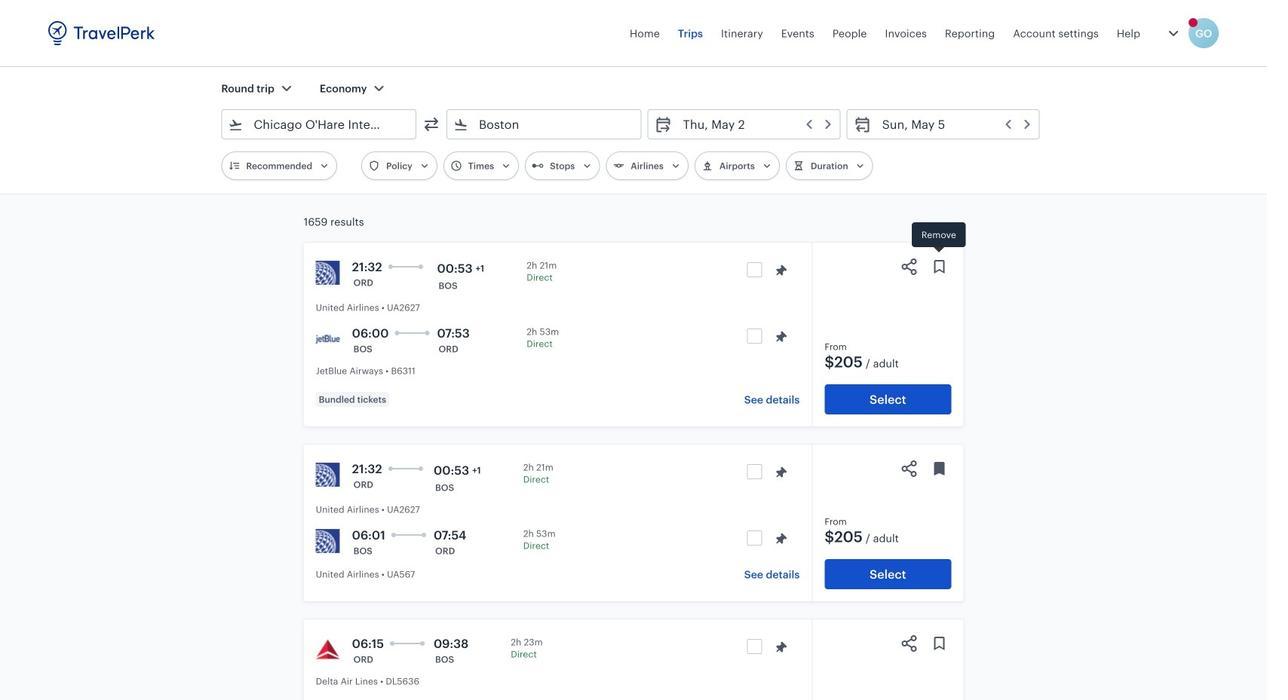 Task type: locate. For each thing, give the bounding box(es) containing it.
united airlines image up jetblue airways image
[[316, 261, 340, 285]]

tooltip
[[912, 223, 966, 255]]

jetblue airways image
[[316, 327, 340, 352]]

1 united airlines image from the top
[[316, 261, 340, 285]]

0 vertical spatial united airlines image
[[316, 261, 340, 285]]

united airlines image
[[316, 463, 340, 487]]

united airlines image down united airlines image
[[316, 530, 340, 554]]

To search field
[[469, 112, 621, 137]]

united airlines image
[[316, 261, 340, 285], [316, 530, 340, 554]]

Return field
[[872, 112, 1033, 137]]

1 vertical spatial united airlines image
[[316, 530, 340, 554]]

delta air lines image
[[316, 638, 340, 662]]

From search field
[[243, 112, 396, 137]]



Task type: describe. For each thing, give the bounding box(es) containing it.
2 united airlines image from the top
[[316, 530, 340, 554]]

Depart field
[[673, 112, 834, 137]]



Task type: vqa. For each thing, say whether or not it's contained in the screenshot.
Spirit Airlines icon
no



